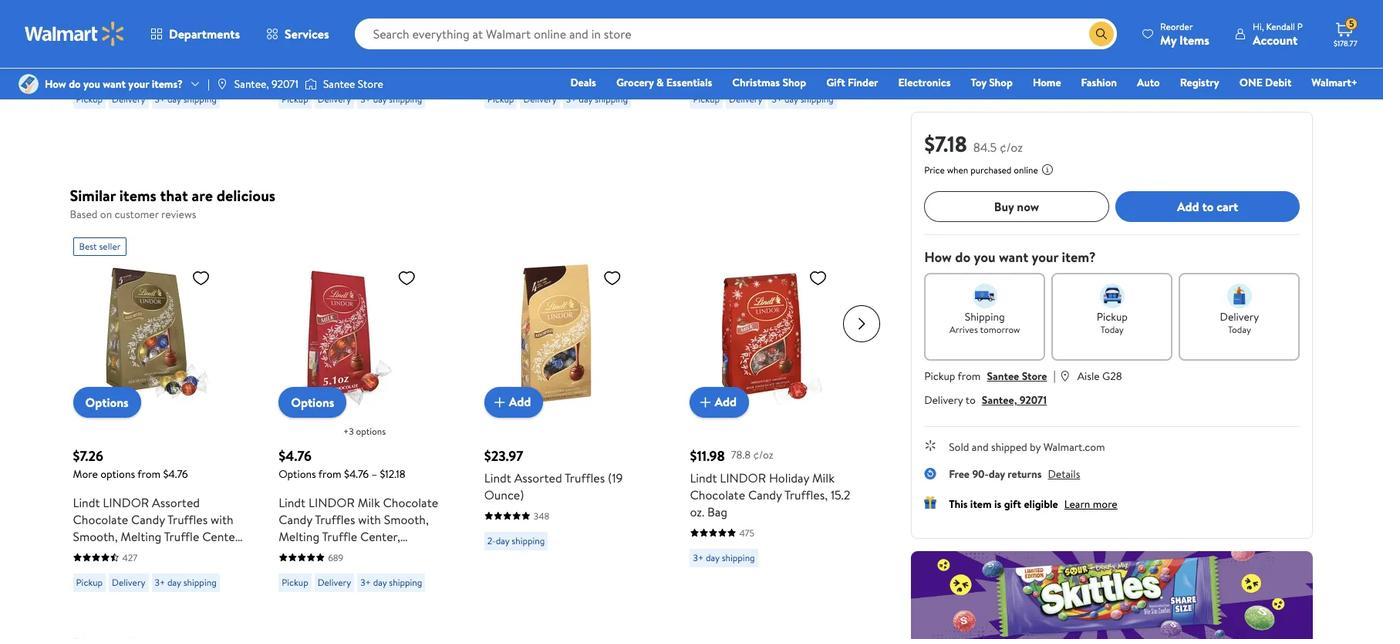 Task type: describe. For each thing, give the bounding box(es) containing it.
free
[[949, 467, 970, 482]]

truffles, inside $11.98 78.8 ¢/oz lindt lindor holiday milk chocolate candy truffles, 15.2 oz. bag
[[785, 487, 828, 504]]

0 vertical spatial options
[[356, 425, 386, 438]]

similar items that are delicious based on customer reviews
[[70, 185, 276, 222]]

$4.76 options from $4.76 – $12.18
[[279, 446, 406, 482]]

$12.18
[[380, 466, 406, 482]]

home link
[[1026, 74, 1068, 91]]

buy
[[995, 198, 1014, 215]]

lindt for lindt lindor snowman milk with white milk chocolate candy truffles, 8.5 oz. bag
[[279, 10, 306, 27]]

assorted for lindt lindor assorted chocolate candy truffles, 8.5 oz. bag
[[140, 10, 187, 27]]

want for item?
[[999, 248, 1029, 267]]

add button for $11.98
[[690, 387, 749, 418]]

your for item?
[[1032, 248, 1059, 267]]

lindt assorted truffles (19 ounce) image
[[484, 262, 628, 406]]

white inside lindt lindor holiday white chocolate candy truffles, 8.5 oz. bag
[[594, 10, 626, 27]]

white inside "lindt lindor snowman milk with white milk chocolate candy truffles, 8.5 oz. bag"
[[304, 27, 336, 44]]

santee, 92071
[[234, 76, 299, 92]]

$23.97
[[484, 446, 523, 466]]

truffles inside the $23.97 lindt assorted truffles (19 ounce)
[[565, 470, 605, 487]]

5
[[1350, 17, 1355, 30]]

–
[[372, 466, 377, 482]]

2 horizontal spatial $4.76
[[344, 466, 369, 482]]

finder
[[848, 75, 879, 90]]

fashion link
[[1075, 74, 1124, 91]]

lindt lindor holiday white chocolate candy truffles, 8.5 oz. bag
[[484, 10, 641, 61]]

lindor for lindt lindor assorted chocolate candy truffles with smooth, melting truffle center, chocolate for holidays, 8.5 oz. bag
[[103, 494, 149, 511]]

delivery to santee, 92071
[[925, 393, 1047, 408]]

 image for santee, 92071
[[216, 78, 228, 90]]

2-day shipping
[[488, 534, 545, 548]]

debit
[[1266, 75, 1292, 90]]

add button for $23.97
[[484, 387, 544, 418]]

limited
[[813, 10, 852, 27]]

learn
[[1065, 497, 1091, 512]]

now
[[1017, 198, 1040, 215]]

milk inside lindt lindor milk chocolate candy truffles with smooth, melting truffle center, chocolate for holidays, 5.1 oz. bag
[[358, 494, 380, 511]]

buy now button
[[925, 191, 1110, 222]]

0 vertical spatial santee,
[[234, 76, 269, 92]]

lindt lindor snowman milk with white milk chocolate candy truffles, 8.5 oz. bag
[[279, 10, 434, 61]]

$7.26
[[73, 446, 103, 466]]

santee inside the pickup from santee store |
[[987, 369, 1020, 384]]

how do you want your item?
[[925, 248, 1096, 267]]

1 horizontal spatial |
[[1054, 367, 1056, 384]]

with inside "lindt lindor snowman milk with white milk chocolate candy truffles, 8.5 oz. bag"
[[279, 27, 302, 44]]

348
[[534, 510, 550, 523]]

lindt lindor assorted chocolate candy truffles with smooth, melting truffle center, chocolate for holidays, 8.5 oz. bag
[[73, 494, 242, 579]]

delivery down christmas
[[729, 92, 763, 105]]

when
[[947, 164, 969, 177]]

free 90-day returns details
[[949, 467, 1081, 482]]

delivery down '689'
[[318, 576, 351, 589]]

one debit link
[[1233, 74, 1299, 91]]

with for $4.76
[[358, 511, 381, 528]]

product group containing lindt lindor holiday white chocolate candy truffles, 8.5 oz. bag
[[484, 0, 656, 139]]

deals
[[571, 75, 596, 90]]

product group containing lindt lindor snowman milk with white milk chocolate candy truffles, 8.5 oz. bag
[[279, 0, 451, 139]]

how for how do you want your item?
[[925, 248, 952, 267]]

gift finder
[[827, 75, 879, 90]]

1 horizontal spatial $4.76
[[279, 446, 312, 466]]

santee store button
[[987, 369, 1048, 384]]

78.8
[[731, 448, 751, 463]]

bag inside "lindt lindor snowman milk with white milk chocolate candy truffles, 8.5 oz. bag"
[[398, 44, 418, 61]]

pickup today
[[1097, 309, 1128, 336]]

(19
[[608, 470, 623, 487]]

details
[[1048, 467, 1081, 482]]

search icon image
[[1096, 28, 1108, 40]]

edition
[[690, 27, 728, 44]]

gift finder link
[[820, 74, 886, 91]]

holiday for peppermint
[[769, 10, 810, 27]]

add for $23.97
[[509, 394, 531, 411]]

one
[[1240, 75, 1263, 90]]

oz. inside "lindt lindor snowman milk with white milk chocolate candy truffles, 8.5 oz. bag"
[[380, 44, 395, 61]]

do for how do you want your items?
[[69, 76, 81, 92]]

5.1
[[407, 545, 419, 562]]

bag inside lindt lindor assorted chocolate candy truffles, 8.5 oz. bag
[[90, 44, 110, 61]]

more
[[73, 466, 98, 482]]

product group containing lindt lindor holiday limited edition peppermint cookie milk chocolate candy truffles, 8.5 oz. bag
[[690, 0, 862, 139]]

to for delivery
[[966, 393, 976, 408]]

product group containing $7.26
[[73, 231, 245, 598]]

services
[[285, 25, 329, 42]]

lindor for lindt lindor milk chocolate candy truffles with smooth, melting truffle center, chocolate for holidays, 5.1 oz. bag
[[309, 494, 355, 511]]

next slide for similar items that are delicious list image
[[844, 305, 881, 342]]

customer
[[115, 207, 159, 222]]

689
[[328, 551, 344, 564]]

8.5 inside lindt lindor assorted chocolate candy truffles with smooth, melting truffle center, chocolate for holidays, 8.5 oz. bag
[[201, 545, 217, 562]]

deals link
[[564, 74, 603, 91]]

is
[[995, 497, 1002, 512]]

oz. inside lindt lindor assorted chocolate candy truffles with smooth, melting truffle center, chocolate for holidays, 8.5 oz. bag
[[220, 545, 235, 562]]

candy inside lindt lindor milk chocolate candy truffles with smooth, melting truffle center, chocolate for holidays, 5.1 oz. bag
[[279, 511, 313, 528]]

grocery & essentials
[[616, 75, 713, 90]]

pickup from santee store |
[[925, 367, 1056, 384]]

online
[[1014, 164, 1039, 177]]

shop for christmas shop
[[783, 75, 807, 90]]

delivery down 81
[[523, 92, 557, 105]]

8.5 inside lindt lindor holiday white chocolate candy truffles, 8.5 oz. bag
[[625, 27, 641, 44]]

learn more button
[[1065, 497, 1118, 512]]

delivery up sold
[[925, 393, 963, 408]]

pickup inside the pickup from santee store |
[[925, 369, 956, 384]]

best seller
[[79, 240, 121, 253]]

price
[[925, 164, 945, 177]]

toy
[[971, 75, 987, 90]]

2-
[[488, 534, 496, 548]]

items
[[1180, 31, 1210, 48]]

walmart+ link
[[1305, 74, 1365, 91]]

chocolate inside the lindt lindor holiday limited edition peppermint cookie milk chocolate candy truffles, 8.5 oz. bag
[[690, 44, 746, 61]]

christmas shop
[[733, 75, 807, 90]]

product group containing $23.97
[[484, 231, 656, 598]]

 image for santee store
[[305, 76, 317, 92]]

add to cart button
[[1116, 191, 1301, 222]]

reviews
[[161, 207, 196, 222]]

auto link
[[1131, 74, 1167, 91]]

lindt for lindt lindor assorted chocolate candy truffles with smooth, melting truffle center, chocolate for holidays, 8.5 oz. bag
[[73, 494, 100, 511]]

p
[[1298, 20, 1303, 33]]

items
[[119, 185, 156, 206]]

bag inside lindt lindor holiday white chocolate candy truffles, 8.5 oz. bag
[[502, 44, 522, 61]]

product group containing lindt lindor assorted chocolate candy truffles, 8.5 oz. bag
[[73, 0, 245, 139]]

60
[[328, 68, 339, 81]]

450
[[122, 68, 139, 81]]

cookie
[[796, 27, 834, 44]]

options link for lindt lindor milk chocolate candy truffles with smooth, melting truffle center, chocolate for holidays, 5.1 oz. bag image
[[279, 387, 347, 418]]

candy inside "lindt lindor snowman milk with white milk chocolate candy truffles, 8.5 oz. bag"
[[279, 44, 313, 61]]

center, for $4.76
[[360, 528, 400, 545]]

holidays, for $4.76
[[356, 545, 404, 562]]

this
[[949, 497, 968, 512]]

lindt lindor assorted chocolate candy truffles with smooth, melting truffle center, chocolate for holidays, 8.5 oz. bag image
[[73, 262, 216, 406]]

auto
[[1137, 75, 1160, 90]]

lindt lindor milk chocolate candy truffles with smooth, melting truffle center, chocolate for holidays, 5.1 oz. bag image
[[279, 262, 422, 406]]

candy inside lindt lindor assorted chocolate candy truffles, 8.5 oz. bag
[[131, 27, 165, 44]]

lindt inside the $23.97 lindt assorted truffles (19 ounce)
[[484, 470, 512, 487]]

delivery down santee store
[[318, 92, 351, 105]]

add to cart image
[[696, 393, 715, 412]]

chocolate inside lindt lindor holiday white chocolate candy truffles, 8.5 oz. bag
[[484, 27, 540, 44]]

legal information image
[[1042, 164, 1054, 176]]

reorder
[[1161, 20, 1193, 33]]

your for items?
[[128, 76, 149, 92]]

departments button
[[137, 15, 253, 52]]

gift
[[827, 75, 845, 90]]

add to favorites list, lindt lindor assorted chocolate candy truffles with smooth, melting truffle center, chocolate for holidays, 8.5 oz. bag image
[[192, 268, 210, 287]]

departments
[[169, 25, 240, 42]]

add inside button
[[1178, 198, 1200, 215]]

5 $178.77
[[1334, 17, 1358, 49]]

ounce)
[[484, 487, 524, 504]]

arrives
[[950, 323, 978, 336]]

lindt for lindt lindor holiday white chocolate candy truffles, 8.5 oz. bag
[[484, 10, 512, 27]]

truffle for $4.76
[[322, 528, 357, 545]]

chocolate inside "lindt lindor snowman milk with white milk chocolate candy truffles, 8.5 oz. bag"
[[364, 27, 420, 44]]

shipping arrives tomorrow
[[950, 309, 1021, 336]]

+3
[[343, 425, 354, 438]]



Task type: locate. For each thing, give the bounding box(es) containing it.
candy inside $11.98 78.8 ¢/oz lindt lindor holiday milk chocolate candy truffles, 15.2 oz. bag
[[748, 487, 782, 504]]

1 vertical spatial do
[[956, 248, 971, 267]]

intent image for shipping image
[[973, 284, 998, 309]]

1 vertical spatial santee
[[987, 369, 1020, 384]]

your left items? on the top left of page
[[128, 76, 149, 92]]

1 vertical spatial you
[[974, 248, 996, 267]]

1 options link from the left
[[73, 387, 141, 418]]

1 horizontal spatial shop
[[989, 75, 1013, 90]]

registry
[[1180, 75, 1220, 90]]

smooth, inside lindt lindor assorted chocolate candy truffles with smooth, melting truffle center, chocolate for holidays, 8.5 oz. bag
[[73, 528, 118, 545]]

lindt lindor assorted chocolate candy truffles, 8.5 oz. bag
[[73, 10, 230, 61]]

lindt inside lindt lindor assorted chocolate candy truffles, 8.5 oz. bag
[[73, 10, 100, 27]]

buy now
[[995, 198, 1040, 215]]

santee store
[[323, 76, 383, 92]]

holiday inside the lindt lindor holiday limited edition peppermint cookie milk chocolate candy truffles, 8.5 oz. bag
[[769, 10, 810, 27]]

bag inside the lindt lindor holiday limited edition peppermint cookie milk chocolate candy truffles, 8.5 oz. bag
[[708, 61, 728, 78]]

0 horizontal spatial white
[[304, 27, 336, 44]]

lindt lindor holiday milk chocolate candy truffles, 15.2 oz. bag image
[[690, 262, 834, 406]]

lindor for lindt lindor snowman milk with white milk chocolate candy truffles, 8.5 oz. bag
[[309, 10, 355, 27]]

1 horizontal spatial lindor
[[514, 10, 548, 27]]

want down "buy now" button
[[999, 248, 1029, 267]]

candy up the 475
[[748, 487, 782, 504]]

walmart+
[[1312, 75, 1358, 90]]

1 add button from the left
[[484, 387, 544, 418]]

delivery down how do you want your items?
[[112, 92, 145, 105]]

0 horizontal spatial  image
[[216, 78, 228, 90]]

price when purchased online
[[925, 164, 1039, 177]]

account
[[1253, 31, 1298, 48]]

0 horizontal spatial options
[[100, 466, 135, 482]]

lindor for candy
[[103, 10, 137, 27]]

one debit
[[1240, 75, 1292, 90]]

oz. inside lindt lindor assorted chocolate candy truffles, 8.5 oz. bag
[[73, 44, 87, 61]]

how for how do you want your items?
[[45, 76, 66, 92]]

grocery & essentials link
[[610, 74, 719, 91]]

store right 60 at the left top of the page
[[358, 76, 383, 92]]

2 shop from the left
[[989, 75, 1013, 90]]

1 vertical spatial your
[[1032, 248, 1059, 267]]

item
[[971, 497, 992, 512]]

delivery down 427
[[112, 576, 145, 589]]

shop right "toy"
[[989, 75, 1013, 90]]

84.5
[[974, 139, 997, 156]]

today for pickup
[[1101, 323, 1124, 336]]

truffles for $7.26
[[168, 511, 208, 528]]

intent image for delivery image
[[1228, 284, 1252, 309]]

milk inside the lindt lindor holiday limited edition peppermint cookie milk chocolate candy truffles, 8.5 oz. bag
[[837, 27, 859, 44]]

1 vertical spatial santee,
[[982, 393, 1017, 408]]

you for how do you want your items?
[[83, 76, 100, 92]]

options link for lindt lindor assorted chocolate candy truffles with smooth, melting truffle center, chocolate for holidays, 8.5 oz. bag image
[[73, 387, 141, 418]]

options right the +3 at the left bottom of page
[[356, 425, 386, 438]]

0 horizontal spatial for
[[131, 545, 147, 562]]

smooth, for $7.26
[[73, 528, 118, 545]]

holiday for candy
[[551, 10, 591, 27]]

0 horizontal spatial truffles
[[168, 511, 208, 528]]

options left –
[[279, 466, 316, 482]]

2 options link from the left
[[279, 387, 347, 418]]

melting inside lindt lindor assorted chocolate candy truffles with smooth, melting truffle center, chocolate for holidays, 8.5 oz. bag
[[121, 528, 162, 545]]

0 horizontal spatial store
[[358, 76, 383, 92]]

santee,
[[234, 76, 269, 92], [982, 393, 1017, 408]]

lindor inside lindt lindor milk chocolate candy truffles with smooth, melting truffle center, chocolate for holidays, 5.1 oz. bag
[[309, 494, 355, 511]]

0 horizontal spatial holidays,
[[150, 545, 198, 562]]

add up the $23.97
[[509, 394, 531, 411]]

lindt for lindt lindor assorted chocolate candy truffles, 8.5 oz. bag
[[73, 10, 100, 27]]

0 vertical spatial want
[[103, 76, 126, 92]]

how
[[45, 76, 66, 92], [925, 248, 952, 267]]

options for lindt lindor assorted chocolate candy truffles with smooth, melting truffle center, chocolate for holidays, 8.5 oz. bag image
[[85, 394, 129, 411]]

92071
[[272, 76, 299, 92], [1020, 393, 1047, 408]]

1 horizontal spatial from
[[319, 466, 342, 482]]

santee, 92071 button
[[982, 393, 1047, 408]]

truffle for $7.26
[[164, 528, 199, 545]]

$4.76
[[279, 446, 312, 466], [163, 466, 188, 482], [344, 466, 369, 482]]

lindor up 81
[[514, 10, 548, 27]]

walmart image
[[25, 22, 125, 46]]

holiday inside $11.98 78.8 ¢/oz lindt lindor holiday milk chocolate candy truffles, 15.2 oz. bag
[[769, 470, 810, 487]]

for for $4.76
[[337, 545, 353, 562]]

candy up christmas shop on the right of the page
[[748, 44, 782, 61]]

you up intent image for shipping
[[974, 248, 996, 267]]

lindor inside lindt lindor assorted chocolate candy truffles with smooth, melting truffle center, chocolate for holidays, 8.5 oz. bag
[[103, 494, 149, 511]]

truffles, left 15.2
[[785, 487, 828, 504]]

¢/oz for $7.18
[[1000, 139, 1023, 156]]

 image
[[19, 74, 39, 94]]

lindt inside the lindt lindor holiday limited edition peppermint cookie milk chocolate candy truffles, 8.5 oz. bag
[[690, 10, 717, 27]]

 image left 60 at the left top of the page
[[305, 76, 317, 92]]

truffles inside lindt lindor assorted chocolate candy truffles with smooth, melting truffle center, chocolate for holidays, 8.5 oz. bag
[[168, 511, 208, 528]]

1 horizontal spatial do
[[956, 248, 971, 267]]

bag
[[90, 44, 110, 61], [398, 44, 418, 61], [502, 44, 522, 61], [708, 61, 728, 78], [708, 504, 728, 520], [73, 562, 93, 579], [279, 562, 299, 579]]

2 vertical spatial assorted
[[152, 494, 200, 511]]

0 horizontal spatial 92071
[[272, 76, 299, 92]]

Walmart Site-Wide search field
[[355, 19, 1117, 49]]

christmas
[[733, 75, 780, 90]]

product group containing $11.98
[[690, 231, 862, 598]]

0 horizontal spatial $4.76
[[163, 466, 188, 482]]

0 vertical spatial you
[[83, 76, 100, 92]]

0 horizontal spatial options link
[[73, 387, 141, 418]]

do down walmart image
[[69, 76, 81, 92]]

add to cart image
[[491, 393, 509, 412]]

truffles, inside lindt lindor holiday white chocolate candy truffles, 8.5 oz. bag
[[579, 27, 622, 44]]

0 vertical spatial ¢/oz
[[1000, 139, 1023, 156]]

toy shop link
[[964, 74, 1020, 91]]

truffles, up items? on the top left of page
[[168, 27, 211, 44]]

to for add
[[1203, 198, 1214, 215]]

$7.26 more options from $4.76
[[73, 446, 188, 482]]

options link up the +3 at the left bottom of page
[[279, 387, 347, 418]]

options inside $4.76 options from $4.76 – $12.18
[[279, 466, 316, 482]]

candy inside the lindt lindor holiday limited edition peppermint cookie milk chocolate candy truffles, 8.5 oz. bag
[[748, 44, 782, 61]]

day
[[167, 92, 181, 105], [373, 92, 387, 105], [579, 92, 593, 105], [785, 92, 799, 105], [989, 467, 1005, 482], [496, 534, 510, 548], [706, 551, 720, 564], [167, 576, 181, 589], [373, 576, 387, 589]]

lindt
[[73, 10, 100, 27], [279, 10, 306, 27], [484, 10, 512, 27], [690, 10, 717, 27], [484, 470, 512, 487], [690, 470, 717, 487], [73, 494, 100, 511], [279, 494, 306, 511]]

2 horizontal spatial truffles
[[565, 470, 605, 487]]

add button up $11.98
[[690, 387, 749, 418]]

center, inside lindt lindor milk chocolate candy truffles with smooth, melting truffle center, chocolate for holidays, 5.1 oz. bag
[[360, 528, 400, 545]]

0 vertical spatial assorted
[[140, 10, 187, 27]]

for
[[131, 545, 147, 562], [337, 545, 353, 562]]

add button up the $23.97
[[484, 387, 544, 418]]

smooth,
[[384, 511, 429, 528], [73, 528, 118, 545]]

today inside pickup today
[[1101, 323, 1124, 336]]

$23.97 lindt assorted truffles (19 ounce)
[[484, 446, 623, 504]]

toy shop
[[971, 75, 1013, 90]]

1 vertical spatial to
[[966, 393, 976, 408]]

options up $7.26 in the bottom left of the page
[[85, 394, 129, 411]]

1 holidays, from the left
[[150, 545, 198, 562]]

1 vertical spatial options
[[100, 466, 135, 482]]

0 horizontal spatial lindor
[[103, 10, 137, 27]]

candy inside lindt lindor holiday white chocolate candy truffles, 8.5 oz. bag
[[543, 27, 577, 44]]

add up 78.8
[[715, 394, 737, 411]]

¢/oz inside $11.98 78.8 ¢/oz lindt lindor holiday milk chocolate candy truffles, 15.2 oz. bag
[[754, 448, 774, 463]]

smooth, for $4.76
[[384, 511, 429, 528]]

candy down $4.76 options from $4.76 – $12.18
[[279, 511, 313, 528]]

lindt inside lindt lindor milk chocolate candy truffles with smooth, melting truffle center, chocolate for holidays, 5.1 oz. bag
[[279, 494, 306, 511]]

center, for $7.26
[[202, 528, 242, 545]]

1 today from the left
[[1101, 323, 1124, 336]]

santee, down services popup button
[[234, 76, 269, 92]]

kendall
[[1267, 20, 1296, 33]]

smooth, down more
[[73, 528, 118, 545]]

want for items?
[[103, 76, 126, 92]]

from inside $7.26 more options from $4.76
[[138, 466, 161, 482]]

options right more
[[100, 466, 135, 482]]

lindor inside $11.98 78.8 ¢/oz lindt lindor holiday milk chocolate candy truffles, 15.2 oz. bag
[[720, 470, 766, 487]]

¢/oz right "84.5"
[[1000, 139, 1023, 156]]

item?
[[1062, 248, 1096, 267]]

lindor
[[103, 10, 137, 27], [514, 10, 548, 27]]

my
[[1161, 31, 1177, 48]]

81
[[534, 68, 542, 81]]

2 horizontal spatial add
[[1178, 198, 1200, 215]]

candy
[[131, 27, 165, 44], [543, 27, 577, 44], [279, 44, 313, 61], [748, 44, 782, 61], [748, 487, 782, 504], [131, 511, 165, 528], [279, 511, 313, 528]]

melting for $4.76
[[279, 528, 320, 545]]

shipping
[[183, 92, 217, 105], [389, 92, 422, 105], [595, 92, 628, 105], [801, 92, 834, 105], [512, 534, 545, 548], [722, 551, 755, 564], [183, 576, 217, 589], [389, 576, 422, 589]]

427
[[122, 551, 138, 564]]

fashion
[[1082, 75, 1117, 90]]

to left cart
[[1203, 198, 1214, 215]]

holiday
[[551, 10, 591, 27], [769, 10, 810, 27], [769, 470, 810, 487]]

1 horizontal spatial want
[[999, 248, 1029, 267]]

with inside lindt lindor milk chocolate candy truffles with smooth, melting truffle center, chocolate for holidays, 5.1 oz. bag
[[358, 511, 381, 528]]

 image
[[305, 76, 317, 92], [216, 78, 228, 90]]

you left 450
[[83, 76, 100, 92]]

shop for toy shop
[[989, 75, 1013, 90]]

assorted inside lindt lindor assorted chocolate candy truffles, 8.5 oz. bag
[[140, 10, 187, 27]]

with for $7.26
[[211, 511, 234, 528]]

santee up the santee, 92071 button
[[987, 369, 1020, 384]]

lindor inside "lindt lindor snowman milk with white milk chocolate candy truffles, 8.5 oz. bag"
[[309, 10, 355, 27]]

1 horizontal spatial white
[[594, 10, 626, 27]]

grocery
[[616, 75, 654, 90]]

lindt inside $11.98 78.8 ¢/oz lindt lindor holiday milk chocolate candy truffles, 15.2 oz. bag
[[690, 470, 717, 487]]

¢/oz
[[1000, 139, 1023, 156], [754, 448, 774, 463]]

oz. inside lindt lindor holiday white chocolate candy truffles, 8.5 oz. bag
[[484, 44, 499, 61]]

white up grocery
[[594, 10, 626, 27]]

| right items? on the top left of page
[[208, 76, 210, 92]]

based
[[70, 207, 98, 222]]

electronics
[[899, 75, 951, 90]]

1 horizontal spatial options
[[356, 425, 386, 438]]

0 horizontal spatial to
[[966, 393, 976, 408]]

intent image for pickup image
[[1100, 284, 1125, 309]]

1 melting from the left
[[121, 528, 162, 545]]

0 horizontal spatial from
[[138, 466, 161, 482]]

truffle inside lindt lindor assorted chocolate candy truffles with smooth, melting truffle center, chocolate for holidays, 8.5 oz. bag
[[164, 528, 199, 545]]

reorder my items
[[1161, 20, 1210, 48]]

0 horizontal spatial your
[[128, 76, 149, 92]]

0 horizontal spatial today
[[1101, 323, 1124, 336]]

tomorrow
[[980, 323, 1021, 336]]

how down walmart image
[[45, 76, 66, 92]]

0 vertical spatial |
[[208, 76, 210, 92]]

hi,
[[1253, 20, 1264, 33]]

truffle
[[164, 528, 199, 545], [322, 528, 357, 545]]

1 horizontal spatial melting
[[279, 528, 320, 545]]

truffles, up deals link
[[579, 27, 622, 44]]

lindor for chocolate
[[514, 10, 548, 27]]

truffles, up gift
[[785, 44, 828, 61]]

lindor inside lindt lindor holiday white chocolate candy truffles, 8.5 oz. bag
[[514, 10, 548, 27]]

+3 options
[[343, 425, 386, 438]]

0 horizontal spatial add button
[[484, 387, 544, 418]]

truffles, inside the lindt lindor holiday limited edition peppermint cookie milk chocolate candy truffles, 8.5 oz. bag
[[785, 44, 828, 61]]

0 horizontal spatial santee,
[[234, 76, 269, 92]]

1 lindor from the left
[[103, 10, 137, 27]]

lindt inside lindt lindor assorted chocolate candy truffles with smooth, melting truffle center, chocolate for holidays, 8.5 oz. bag
[[73, 494, 100, 511]]

1 horizontal spatial 92071
[[1020, 393, 1047, 408]]

how up arrives
[[925, 248, 952, 267]]

¢/oz for $11.98
[[754, 448, 774, 463]]

1 horizontal spatial today
[[1228, 323, 1252, 336]]

similar
[[70, 185, 116, 206]]

1 horizontal spatial smooth,
[[384, 511, 429, 528]]

lindt for lindt lindor holiday limited edition peppermint cookie milk chocolate candy truffles, 8.5 oz. bag
[[690, 10, 717, 27]]

candy up deals link
[[543, 27, 577, 44]]

bag inside lindt lindor assorted chocolate candy truffles with smooth, melting truffle center, chocolate for holidays, 8.5 oz. bag
[[73, 562, 93, 579]]

truffles, inside "lindt lindor snowman milk with white milk chocolate candy truffles, 8.5 oz. bag"
[[315, 44, 358, 61]]

best
[[79, 240, 97, 253]]

0 horizontal spatial center,
[[202, 528, 242, 545]]

1 horizontal spatial ¢/oz
[[1000, 139, 1023, 156]]

1 horizontal spatial holidays,
[[356, 545, 404, 562]]

truffles,
[[168, 27, 211, 44], [579, 27, 622, 44], [315, 44, 358, 61], [785, 44, 828, 61], [785, 487, 828, 504]]

1 vertical spatial ¢/oz
[[754, 448, 774, 463]]

santee, down the pickup from santee store |
[[982, 393, 1017, 408]]

oz. inside $11.98 78.8 ¢/oz lindt lindor holiday milk chocolate candy truffles, 15.2 oz. bag
[[690, 504, 705, 520]]

0 vertical spatial santee
[[323, 76, 355, 92]]

product group containing $4.76
[[279, 231, 451, 598]]

candy up 450
[[131, 27, 165, 44]]

do for how do you want your item?
[[956, 248, 971, 267]]

assorted up items? on the top left of page
[[140, 10, 187, 27]]

$7.18
[[925, 129, 968, 159]]

3+ day shipping
[[155, 92, 217, 105], [361, 92, 422, 105], [566, 92, 628, 105], [772, 92, 834, 105], [693, 551, 755, 564], [155, 576, 217, 589], [361, 576, 422, 589]]

chocolate inside lindt lindor assorted chocolate candy truffles, 8.5 oz. bag
[[73, 27, 128, 44]]

 image left santee, 92071
[[216, 78, 228, 90]]

store up the santee, 92071 button
[[1022, 369, 1048, 384]]

with inside lindt lindor assorted chocolate candy truffles with smooth, melting truffle center, chocolate for holidays, 8.5 oz. bag
[[211, 511, 234, 528]]

0 horizontal spatial add
[[509, 394, 531, 411]]

1 shop from the left
[[783, 75, 807, 90]]

&
[[657, 75, 664, 90]]

bag inside lindt lindor milk chocolate candy truffles with smooth, melting truffle center, chocolate for holidays, 5.1 oz. bag
[[279, 562, 299, 579]]

0 horizontal spatial santee
[[323, 76, 355, 92]]

2 center, from the left
[[360, 528, 400, 545]]

for inside lindt lindor milk chocolate candy truffles with smooth, melting truffle center, chocolate for holidays, 5.1 oz. bag
[[337, 545, 353, 562]]

1 horizontal spatial your
[[1032, 248, 1059, 267]]

for for $7.26
[[131, 545, 147, 562]]

0 horizontal spatial truffle
[[164, 528, 199, 545]]

lindt lindor milk chocolate candy truffles with smooth, melting truffle center, chocolate for holidays, 5.1 oz. bag
[[279, 494, 438, 579]]

lindt inside lindt lindor holiday white chocolate candy truffles, 8.5 oz. bag
[[484, 10, 512, 27]]

from inside the pickup from santee store |
[[958, 369, 981, 384]]

2 lindor from the left
[[514, 10, 548, 27]]

delivery down intent image for delivery
[[1220, 309, 1260, 325]]

oz. inside lindt lindor milk chocolate candy truffles with smooth, melting truffle center, chocolate for holidays, 5.1 oz. bag
[[422, 545, 436, 562]]

add to favorites list, lindt lindor milk chocolate candy truffles with smooth, melting truffle center, chocolate for holidays, 5.1 oz. bag image
[[398, 268, 416, 287]]

want
[[103, 76, 126, 92], [999, 248, 1029, 267]]

add for $11.98
[[715, 394, 737, 411]]

add left cart
[[1178, 198, 1200, 215]]

holidays, inside lindt lindor assorted chocolate candy truffles with smooth, melting truffle center, chocolate for holidays, 8.5 oz. bag
[[150, 545, 198, 562]]

options for lindt lindor milk chocolate candy truffles with smooth, melting truffle center, chocolate for holidays, 5.1 oz. bag image
[[291, 394, 334, 411]]

1 horizontal spatial  image
[[305, 76, 317, 92]]

add to favorites list, lindt assorted truffles (19 ounce) image
[[603, 268, 622, 287]]

1 vertical spatial 92071
[[1020, 393, 1047, 408]]

options inside $7.26 more options from $4.76
[[100, 466, 135, 482]]

holidays, inside lindt lindor milk chocolate candy truffles with smooth, melting truffle center, chocolate for holidays, 5.1 oz. bag
[[356, 545, 404, 562]]

aisle g28
[[1078, 369, 1123, 384]]

melting inside lindt lindor milk chocolate candy truffles with smooth, melting truffle center, chocolate for holidays, 5.1 oz. bag
[[279, 528, 320, 545]]

92071 down santee store button at bottom right
[[1020, 393, 1047, 408]]

0 vertical spatial your
[[128, 76, 149, 92]]

for inside lindt lindor assorted chocolate candy truffles with smooth, melting truffle center, chocolate for holidays, 8.5 oz. bag
[[131, 545, 147, 562]]

assorted inside the $23.97 lindt assorted truffles (19 ounce)
[[514, 470, 562, 487]]

truffles, inside lindt lindor assorted chocolate candy truffles, 8.5 oz. bag
[[168, 27, 211, 44]]

1 horizontal spatial store
[[1022, 369, 1048, 384]]

0 horizontal spatial with
[[211, 511, 234, 528]]

lindor for lindt lindor holiday limited edition peppermint cookie milk chocolate candy truffles, 8.5 oz. bag
[[720, 10, 766, 27]]

assorted down $7.26 more options from $4.76 in the left bottom of the page
[[152, 494, 200, 511]]

2 horizontal spatial with
[[358, 511, 381, 528]]

truffles, up 60 at the left top of the page
[[315, 44, 358, 61]]

candy up 427
[[131, 511, 165, 528]]

0 horizontal spatial you
[[83, 76, 100, 92]]

assorted for $23.97 lindt assorted truffles (19 ounce)
[[514, 470, 562, 487]]

1 truffle from the left
[[164, 528, 199, 545]]

holidays, right 427
[[150, 545, 198, 562]]

melting for $7.26
[[121, 528, 162, 545]]

15.2
[[831, 487, 851, 504]]

Search search field
[[355, 19, 1117, 49]]

do
[[69, 76, 81, 92], [956, 248, 971, 267]]

candy inside lindt lindor assorted chocolate candy truffles with smooth, melting truffle center, chocolate for holidays, 8.5 oz. bag
[[131, 511, 165, 528]]

santee down "lindt lindor snowman milk with white milk chocolate candy truffles, 8.5 oz. bag" at the top left of the page
[[323, 76, 355, 92]]

8.5 inside the lindt lindor holiday limited edition peppermint cookie milk chocolate candy truffles, 8.5 oz. bag
[[831, 44, 847, 61]]

0 vertical spatial how
[[45, 76, 66, 92]]

1 vertical spatial store
[[1022, 369, 1048, 384]]

smooth, inside lindt lindor milk chocolate candy truffles with smooth, melting truffle center, chocolate for holidays, 5.1 oz. bag
[[384, 511, 429, 528]]

product group
[[73, 0, 245, 139], [279, 0, 451, 139], [484, 0, 656, 139], [690, 0, 862, 139], [73, 231, 245, 598], [279, 231, 451, 598], [484, 231, 656, 598], [690, 231, 862, 598]]

2 today from the left
[[1228, 323, 1252, 336]]

options up $4.76 options from $4.76 – $12.18
[[291, 394, 334, 411]]

center, inside lindt lindor assorted chocolate candy truffles with smooth, melting truffle center, chocolate for holidays, 8.5 oz. bag
[[202, 528, 242, 545]]

1 horizontal spatial add
[[715, 394, 737, 411]]

today inside the delivery today
[[1228, 323, 1252, 336]]

lindor
[[309, 10, 355, 27], [720, 10, 766, 27], [720, 470, 766, 487], [103, 494, 149, 511], [309, 494, 355, 511]]

bag inside $11.98 78.8 ¢/oz lindt lindor holiday milk chocolate candy truffles, 15.2 oz. bag
[[708, 504, 728, 520]]

holiday left limited
[[769, 10, 810, 27]]

92071 left 60 at the left top of the page
[[272, 76, 299, 92]]

0 horizontal spatial do
[[69, 76, 81, 92]]

2 add button from the left
[[690, 387, 749, 418]]

2 holidays, from the left
[[356, 545, 404, 562]]

1 horizontal spatial truffles
[[315, 511, 355, 528]]

assorted up 348
[[514, 470, 562, 487]]

¢/oz inside $7.18 84.5 ¢/oz
[[1000, 139, 1023, 156]]

today
[[1101, 323, 1124, 336], [1228, 323, 1252, 336]]

do up shipping
[[956, 248, 971, 267]]

from up lindt lindor assorted chocolate candy truffles with smooth, melting truffle center, chocolate for holidays, 8.5 oz. bag
[[138, 466, 161, 482]]

1 horizontal spatial santee,
[[982, 393, 1017, 408]]

8.5 inside lindt lindor assorted chocolate candy truffles, 8.5 oz. bag
[[214, 27, 230, 44]]

1 vertical spatial how
[[925, 248, 952, 267]]

2 truffle from the left
[[322, 528, 357, 545]]

this item is gift eligible learn more
[[949, 497, 1118, 512]]

lindor up 450
[[103, 10, 137, 27]]

1 center, from the left
[[202, 528, 242, 545]]

1 horizontal spatial with
[[279, 27, 302, 44]]

holiday left 15.2
[[769, 470, 810, 487]]

lindt inside "lindt lindor snowman milk with white milk chocolate candy truffles, 8.5 oz. bag"
[[279, 10, 306, 27]]

0 vertical spatial do
[[69, 76, 81, 92]]

oz. inside the lindt lindor holiday limited edition peppermint cookie milk chocolate candy truffles, 8.5 oz. bag
[[690, 61, 705, 78]]

you for how do you want your item?
[[974, 248, 996, 267]]

1 horizontal spatial center,
[[360, 528, 400, 545]]

candy down services
[[279, 44, 313, 61]]

1 horizontal spatial how
[[925, 248, 952, 267]]

holidays, for $7.26
[[150, 545, 198, 562]]

shop right christmas
[[783, 75, 807, 90]]

chocolate inside $11.98 78.8 ¢/oz lindt lindor holiday milk chocolate candy truffles, 15.2 oz. bag
[[690, 487, 746, 504]]

today down intent image for delivery
[[1228, 323, 1252, 336]]

1 for from the left
[[131, 545, 147, 562]]

details button
[[1048, 467, 1081, 482]]

¢/oz right 78.8
[[754, 448, 774, 463]]

returns
[[1008, 467, 1042, 482]]

2 melting from the left
[[279, 528, 320, 545]]

holidays, left 5.1 in the left of the page
[[356, 545, 404, 562]]

$11.98
[[690, 446, 725, 466]]

1 horizontal spatial options link
[[279, 387, 347, 418]]

|
[[208, 76, 210, 92], [1054, 367, 1056, 384]]

from inside $4.76 options from $4.76 – $12.18
[[319, 466, 342, 482]]

1 vertical spatial |
[[1054, 367, 1056, 384]]

0 vertical spatial store
[[358, 76, 383, 92]]

holiday inside lindt lindor holiday white chocolate candy truffles, 8.5 oz. bag
[[551, 10, 591, 27]]

2 for from the left
[[337, 545, 353, 562]]

0 horizontal spatial want
[[103, 76, 126, 92]]

0 horizontal spatial smooth,
[[73, 528, 118, 545]]

$4.76 inside $7.26 more options from $4.76
[[163, 466, 188, 482]]

add to favorites list, lindt lindor holiday milk chocolate candy truffles, 15.2 oz. bag image
[[809, 268, 828, 287]]

lindt for lindt lindor milk chocolate candy truffles with smooth, melting truffle center, chocolate for holidays, 5.1 oz. bag
[[279, 494, 306, 511]]

today down intent image for pickup
[[1101, 323, 1124, 336]]

1 horizontal spatial for
[[337, 545, 353, 562]]

0 horizontal spatial shop
[[783, 75, 807, 90]]

1 vertical spatial assorted
[[514, 470, 562, 487]]

truffle inside lindt lindor milk chocolate candy truffles with smooth, melting truffle center, chocolate for holidays, 5.1 oz. bag
[[322, 528, 357, 545]]

lindor inside lindt lindor assorted chocolate candy truffles, 8.5 oz. bag
[[103, 10, 137, 27]]

0 horizontal spatial how
[[45, 76, 66, 92]]

truffles inside lindt lindor milk chocolate candy truffles with smooth, melting truffle center, chocolate for holidays, 5.1 oz. bag
[[315, 511, 355, 528]]

1 horizontal spatial to
[[1203, 198, 1214, 215]]

8.5 inside "lindt lindor snowman milk with white milk chocolate candy truffles, 8.5 oz. bag"
[[361, 44, 377, 61]]

1 horizontal spatial add button
[[690, 387, 749, 418]]

milk inside $11.98 78.8 ¢/oz lindt lindor holiday milk chocolate candy truffles, 15.2 oz. bag
[[813, 470, 835, 487]]

0 vertical spatial 92071
[[272, 76, 299, 92]]

store inside the pickup from santee store |
[[1022, 369, 1048, 384]]

want left items? on the top left of page
[[103, 76, 126, 92]]

aisle
[[1078, 369, 1100, 384]]

0 horizontal spatial ¢/oz
[[754, 448, 774, 463]]

$178.77
[[1334, 38, 1358, 49]]

0 horizontal spatial |
[[208, 76, 210, 92]]

1 horizontal spatial santee
[[987, 369, 1020, 384]]

3+
[[155, 92, 165, 105], [361, 92, 371, 105], [566, 92, 577, 105], [772, 92, 783, 105], [693, 551, 704, 564], [155, 576, 165, 589], [361, 576, 371, 589]]

1 horizontal spatial truffle
[[322, 528, 357, 545]]

gifting made easy image
[[925, 497, 937, 509]]

0 vertical spatial to
[[1203, 198, 1214, 215]]

options link up $7.26 in the bottom left of the page
[[73, 387, 141, 418]]

0 horizontal spatial melting
[[121, 528, 162, 545]]

your left item?
[[1032, 248, 1059, 267]]

$11.98 78.8 ¢/oz lindt lindor holiday milk chocolate candy truffles, 15.2 oz. bag
[[690, 446, 851, 520]]

from left –
[[319, 466, 342, 482]]

pickup
[[76, 92, 103, 105], [282, 92, 308, 105], [488, 92, 514, 105], [693, 92, 720, 105], [1097, 309, 1128, 325], [925, 369, 956, 384], [76, 576, 103, 589], [282, 576, 308, 589]]

truffles for $4.76
[[315, 511, 355, 528]]

white up 60 at the left top of the page
[[304, 27, 336, 44]]

2 horizontal spatial from
[[958, 369, 981, 384]]

to inside button
[[1203, 198, 1214, 215]]

1 horizontal spatial you
[[974, 248, 996, 267]]

from up delivery to santee, 92071 on the right of the page
[[958, 369, 981, 384]]

hi, kendall p account
[[1253, 20, 1303, 48]]

from
[[958, 369, 981, 384], [138, 466, 161, 482], [319, 466, 342, 482]]

holiday up deals link
[[551, 10, 591, 27]]

smooth, up 5.1 in the left of the page
[[384, 511, 429, 528]]

assorted inside lindt lindor assorted chocolate candy truffles with smooth, melting truffle center, chocolate for holidays, 8.5 oz. bag
[[152, 494, 200, 511]]

1 vertical spatial want
[[999, 248, 1029, 267]]

today for delivery
[[1228, 323, 1252, 336]]

lindor inside the lindt lindor holiday limited edition peppermint cookie milk chocolate candy truffles, 8.5 oz. bag
[[720, 10, 766, 27]]

assorted for lindt lindor assorted chocolate candy truffles with smooth, melting truffle center, chocolate for holidays, 8.5 oz. bag
[[152, 494, 200, 511]]

shipped
[[992, 440, 1028, 455]]

to down the pickup from santee store |
[[966, 393, 976, 408]]

| left aisle
[[1054, 367, 1056, 384]]

milk
[[412, 10, 434, 27], [339, 27, 361, 44], [837, 27, 859, 44], [813, 470, 835, 487], [358, 494, 380, 511]]



Task type: vqa. For each thing, say whether or not it's contained in the screenshot.
the rightmost add to cart icon
no



